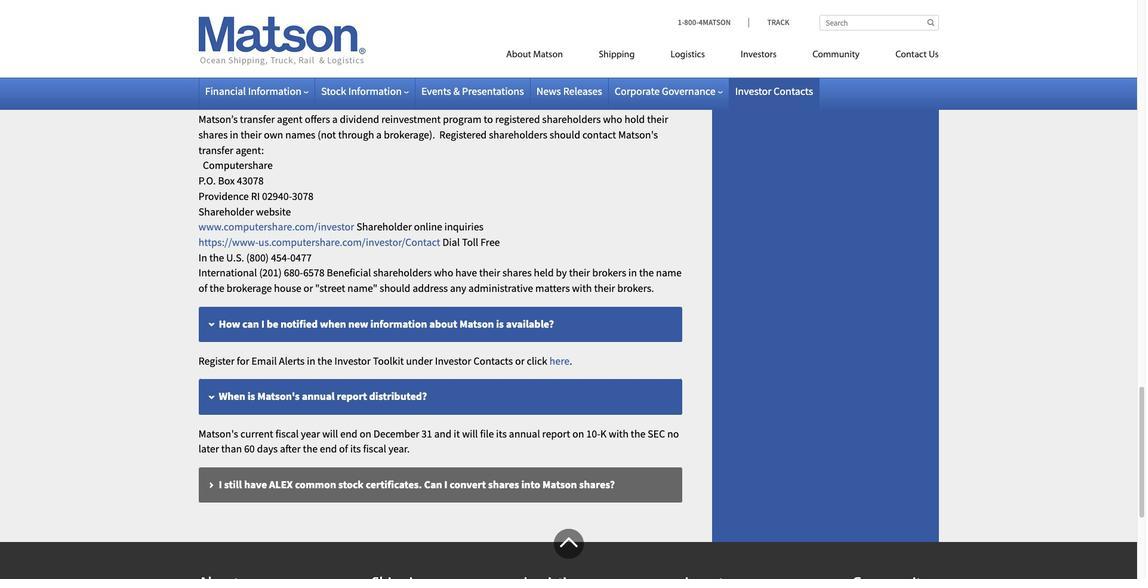 Task type: vqa. For each thing, say whether or not it's contained in the screenshot.
days
yes



Task type: describe. For each thing, give the bounding box(es) containing it.
box
[[218, 174, 235, 188]]

investors
[[741, 50, 777, 60]]

0 vertical spatial shareholders
[[543, 112, 601, 126]]

i still have alex common stock certificates.  can i convert shares into matson shares? tab
[[199, 468, 682, 503]]

matson's inside matson's transfer agent offers a dividend reinvestment program to registered shareholders who hold their shares in their own names (not through a brokerage).  registered shareholders should contact matson's transfer agent: computershare p.o. box 43078 providence ri 02940-3078 shareholder website www.computershare.com/investor shareholder online inquiries https://www-us.computershare.com/investor/contact dial toll free in the u.s. (800) 454-0477 international (201) 680-6578  beneficial shareholders who have their shares held by their brokers in the name of the brokerage house or "street name" should address any administrative matters with their brokers.
[[619, 128, 658, 142]]

www.computershare.com/investor link
[[199, 220, 355, 234]]

investors link
[[723, 44, 795, 69]]

beneficial
[[327, 266, 371, 280]]

shareholders
[[357, 40, 417, 53]]

1-
[[678, 17, 685, 27]]

1-800-4matson
[[678, 17, 731, 27]]

top menu navigation
[[453, 44, 939, 69]]

brokers
[[593, 266, 627, 280]]

financial
[[205, 84, 246, 98]]

does matson offer a direct deposit of dividends?
[[219, 75, 444, 89]]

april
[[504, 40, 525, 53]]

matson inside "link"
[[533, 50, 563, 60]]

in left april on the top of the page
[[493, 40, 502, 53]]

inquiries
[[445, 220, 484, 234]]

about matson
[[507, 50, 563, 60]]

matson,
[[301, 40, 336, 53]]

contact us link
[[878, 44, 939, 69]]

when is matson's annual meeting of shareholders? tab panel
[[199, 39, 682, 55]]

toll
[[462, 235, 479, 249]]

us
[[929, 50, 939, 60]]

dial
[[443, 235, 460, 249]]

.
[[570, 354, 573, 368]]

logistics
[[671, 50, 705, 60]]

the right in
[[209, 251, 224, 264]]

information for stock information
[[349, 84, 402, 98]]

and
[[435, 427, 452, 440]]

or inside the when is matson's annual meeting of shareholders? tab panel
[[527, 40, 537, 53]]

shipping
[[599, 50, 635, 60]]

news releases
[[537, 84, 603, 98]]

corporate governance
[[615, 84, 716, 98]]

shares inside tab
[[488, 478, 520, 492]]

about matson link
[[489, 44, 581, 69]]

december
[[374, 427, 420, 440]]

convert
[[450, 478, 486, 492]]

governance
[[662, 84, 716, 98]]

news
[[537, 84, 561, 98]]

1 horizontal spatial its
[[496, 427, 507, 440]]

events & presentations
[[422, 84, 524, 98]]

matson's
[[199, 112, 238, 126]]

does matson offer a direct deposit of dividends? tab
[[199, 65, 682, 101]]

0 horizontal spatial investor
[[335, 354, 371, 368]]

the down international
[[210, 281, 225, 295]]

information for financial information
[[248, 84, 302, 98]]

shares?
[[580, 478, 615, 492]]

in up brokers.
[[629, 266, 637, 280]]

how can i be notified when new information about matson is available?
[[219, 317, 554, 331]]

file
[[480, 427, 494, 440]]

the
[[199, 40, 216, 53]]

the left sec
[[631, 427, 646, 440]]

does matson offer a direct deposit of dividends? tab panel
[[199, 112, 682, 296]]

of inside matson's transfer agent offers a dividend reinvestment program to registered shareholders who hold their shares in their own names (not through a brokerage).  registered shareholders should contact matson's transfer agent: computershare p.o. box 43078 providence ri 02940-3078 shareholder website www.computershare.com/investor shareholder online inquiries https://www-us.computershare.com/investor/contact dial toll free in the u.s. (800) 454-0477 international (201) 680-6578  beneficial shareholders who have their shares held by their brokers in the name of the brokerage house or "street name" should address any administrative matters with their brokers.
[[199, 281, 208, 295]]

1 horizontal spatial investor
[[435, 354, 472, 368]]

0477
[[290, 251, 312, 264]]

1 horizontal spatial end
[[340, 427, 358, 440]]

report inside matson's current fiscal year will end on december 31 and it will file its annual report on 10-k with the sec no later than 60 days after the end of its fiscal year.
[[543, 427, 571, 440]]

own
[[264, 128, 283, 142]]

1 vertical spatial transfer
[[199, 143, 234, 157]]

43078
[[237, 174, 264, 188]]

their up agent:
[[241, 128, 262, 142]]

matson left the 'offer' on the top left
[[244, 75, 279, 89]]

454-
[[271, 251, 291, 264]]

10-
[[587, 427, 601, 440]]

p.o.
[[199, 174, 216, 188]]

register
[[199, 354, 235, 368]]

1 vertical spatial should
[[380, 281, 411, 295]]

days
[[257, 442, 278, 456]]

annual inside when is matson's annual meeting of shareholders? tab
[[302, 3, 335, 16]]

can
[[424, 478, 442, 492]]

Search search field
[[820, 15, 939, 30]]

annual inside tab
[[302, 390, 335, 403]]

hold
[[625, 112, 645, 126]]

annual inside the when is matson's annual meeting of shareholders? tab panel
[[218, 40, 249, 53]]

inc.
[[338, 40, 355, 53]]

of right deposit at left top
[[381, 75, 391, 89]]

0 horizontal spatial its
[[350, 442, 361, 456]]

when
[[320, 317, 346, 331]]

address
[[413, 281, 448, 295]]

1 vertical spatial shares
[[503, 266, 532, 280]]

deposit
[[344, 75, 379, 89]]

administrative
[[469, 281, 533, 295]]

1 on from the left
[[360, 427, 372, 440]]

or inside tab panel
[[515, 354, 525, 368]]

matson's transfer agent offers a dividend reinvestment program to registered shareholders who hold their shares in their own names (not through a brokerage).  registered shareholders should contact matson's transfer agent: computershare p.o. box 43078 providence ri 02940-3078 shareholder website www.computershare.com/investor shareholder online inquiries https://www-us.computershare.com/investor/contact dial toll free in the u.s. (800) 454-0477 international (201) 680-6578  beneficial shareholders who have their shares held by their brokers in the name of the brokerage house or "street name" should address any administrative matters with their brokers.
[[199, 112, 682, 295]]

when is matson's annual report distributed? tab panel
[[199, 426, 682, 457]]

register for email alerts in the investor toolkit under investor contacts or click here .
[[199, 354, 573, 368]]

dividend
[[340, 112, 379, 126]]

website
[[256, 205, 291, 218]]

when is matson's annual meeting of shareholders? tab
[[199, 0, 682, 28]]

to
[[484, 112, 493, 126]]

is inside how can i be notified when new information about matson is available? tab
[[496, 317, 504, 331]]

0 vertical spatial shareholder
[[199, 205, 254, 218]]

u.s.
[[226, 251, 244, 264]]

may.
[[539, 40, 560, 53]]

search image
[[928, 19, 935, 26]]

6578
[[303, 266, 325, 280]]

offers
[[305, 112, 330, 126]]

report inside tab
[[337, 390, 367, 403]]

(800)
[[246, 251, 269, 264]]

(not
[[318, 128, 336, 142]]

0 horizontal spatial end
[[320, 442, 337, 456]]

notified
[[281, 317, 318, 331]]

matson image
[[199, 17, 366, 66]]

is inside the when is matson's annual report distributed? tab
[[248, 390, 255, 403]]

held inside matson's transfer agent offers a dividend reinvestment program to registered shareholders who hold their shares in their own names (not through a brokerage).  registered shareholders should contact matson's transfer agent: computershare p.o. box 43078 providence ri 02940-3078 shareholder website www.computershare.com/investor shareholder online inquiries https://www-us.computershare.com/investor/contact dial toll free in the u.s. (800) 454-0477 international (201) 680-6578  beneficial shareholders who have their shares held by their brokers in the name of the brokerage house or "street name" should address any administrative matters with their brokers.
[[534, 266, 554, 280]]

of inside matson's current fiscal year will end on december 31 and it will file its annual report on 10-k with the sec no later than 60 days after the end of its fiscal year.
[[339, 442, 348, 456]]

matson right the about
[[460, 317, 494, 331]]

brokers.
[[618, 281, 654, 295]]

&
[[454, 84, 460, 98]]

sec
[[648, 427, 666, 440]]

https://www-us.computershare.com/investor/contact link
[[199, 235, 441, 249]]

events & presentations link
[[422, 84, 524, 98]]

dividends?
[[393, 75, 444, 89]]

1 vertical spatial shareholders
[[489, 128, 548, 142]]

reinvestment
[[382, 112, 441, 126]]

how can i be notified when new information about matson is available? tab
[[199, 307, 682, 343]]

investor contacts
[[736, 84, 814, 98]]

4matson
[[699, 17, 731, 27]]

0 vertical spatial contacts
[[774, 84, 814, 98]]

0 vertical spatial transfer
[[240, 112, 275, 126]]

new
[[348, 317, 368, 331]]

for
[[237, 354, 249, 368]]

common
[[295, 478, 336, 492]]

matson's inside matson's current fiscal year will end on december 31 and it will file its annual report on 10-k with the sec no later than 60 days after the end of its fiscal year.
[[199, 427, 238, 440]]

annual inside matson's current fiscal year will end on december 31 and it will file its annual report on 10-k with the sec no later than 60 days after the end of its fiscal year.
[[509, 427, 540, 440]]



Task type: locate. For each thing, give the bounding box(es) containing it.
i still have alex common stock certificates.  can i convert shares into matson shares?
[[219, 478, 615, 492]]

1 will from the left
[[322, 427, 338, 440]]

shareholders
[[543, 112, 601, 126], [489, 128, 548, 142], [373, 266, 432, 280]]

0 horizontal spatial held
[[471, 40, 491, 53]]

or left may.
[[527, 40, 537, 53]]

matson right into at the left bottom of page
[[543, 478, 577, 492]]

news releases link
[[537, 84, 603, 98]]

02940-
[[262, 189, 292, 203]]

1 horizontal spatial with
[[609, 427, 629, 440]]

who up address
[[434, 266, 454, 280]]

events
[[422, 84, 451, 98]]

contact
[[583, 128, 616, 142]]

shareholders up address
[[373, 266, 432, 280]]

1 vertical spatial fiscal
[[363, 442, 386, 456]]

corporate
[[615, 84, 660, 98]]

2 horizontal spatial or
[[527, 40, 537, 53]]

will right it
[[462, 427, 478, 440]]

footer
[[0, 529, 1138, 579]]

shareholders down registered
[[489, 128, 548, 142]]

track link
[[749, 17, 790, 27]]

0 horizontal spatial fiscal
[[276, 427, 299, 440]]

1 vertical spatial have
[[244, 478, 267, 492]]

0 horizontal spatial meeting
[[251, 40, 287, 53]]

1 horizontal spatial who
[[603, 112, 623, 126]]

1 vertical spatial annual
[[218, 40, 249, 53]]

logistics link
[[653, 44, 723, 69]]

1 horizontal spatial report
[[543, 427, 571, 440]]

should right name" in the left of the page
[[380, 281, 411, 295]]

year.
[[389, 442, 410, 456]]

shareholder up us.computershare.com/investor/contact
[[357, 220, 412, 234]]

0 horizontal spatial a
[[306, 75, 311, 89]]

1 vertical spatial its
[[350, 442, 361, 456]]

matson
[[533, 50, 563, 60], [244, 75, 279, 89], [460, 317, 494, 331], [543, 478, 577, 492]]

0 horizontal spatial with
[[572, 281, 592, 295]]

0 horizontal spatial information
[[248, 84, 302, 98]]

financial information link
[[205, 84, 309, 98]]

the right alerts
[[318, 354, 332, 368]]

fiscal
[[276, 427, 299, 440], [363, 442, 386, 456]]

0 horizontal spatial who
[[434, 266, 454, 280]]

meeting up the inc. on the left
[[337, 3, 376, 16]]

1 horizontal spatial will
[[462, 427, 478, 440]]

1 horizontal spatial fiscal
[[363, 442, 386, 456]]

have inside tab
[[244, 478, 267, 492]]

1 vertical spatial with
[[609, 427, 629, 440]]

community link
[[795, 44, 878, 69]]

2 vertical spatial a
[[376, 128, 382, 142]]

0 horizontal spatial i
[[219, 478, 222, 492]]

stock
[[339, 478, 364, 492]]

when for when is matson's annual meeting of shareholders?
[[219, 3, 246, 16]]

its right "file"
[[496, 427, 507, 440]]

0 horizontal spatial will
[[322, 427, 338, 440]]

matson right about
[[533, 50, 563, 60]]

shares down matson's
[[199, 128, 228, 142]]

1 horizontal spatial or
[[515, 354, 525, 368]]

should
[[550, 128, 581, 142], [380, 281, 411, 295]]

transfer up own
[[240, 112, 275, 126]]

0 vertical spatial should
[[550, 128, 581, 142]]

2 will from the left
[[462, 427, 478, 440]]

1 horizontal spatial contacts
[[774, 84, 814, 98]]

0 vertical spatial meeting
[[337, 3, 376, 16]]

matson's up later
[[199, 427, 238, 440]]

0 horizontal spatial annual
[[302, 390, 335, 403]]

by
[[556, 266, 567, 280]]

investor right under
[[435, 354, 472, 368]]

annual right "file"
[[509, 427, 540, 440]]

a inside tab
[[306, 75, 311, 89]]

1 horizontal spatial annual
[[302, 3, 335, 16]]

1 horizontal spatial shareholder
[[357, 220, 412, 234]]

1 vertical spatial who
[[434, 266, 454, 280]]

direct
[[314, 75, 341, 89]]

name"
[[348, 281, 378, 295]]

matters
[[536, 281, 570, 295]]

0 horizontal spatial transfer
[[199, 143, 234, 157]]

will
[[322, 427, 338, 440], [462, 427, 478, 440]]

how
[[219, 317, 240, 331]]

annual up matson,
[[302, 3, 335, 16]]

through
[[338, 128, 374, 142]]

on left december
[[360, 427, 372, 440]]

information up the dividend
[[349, 84, 402, 98]]

0 horizontal spatial contacts
[[474, 354, 513, 368]]

1 vertical spatial shareholder
[[357, 220, 412, 234]]

contact
[[896, 50, 927, 60]]

with right the k
[[609, 427, 629, 440]]

held left the by
[[534, 266, 554, 280]]

or inside matson's transfer agent offers a dividend reinvestment program to registered shareholders who hold their shares in their own names (not through a brokerage).  registered shareholders should contact matson's transfer agent: computershare p.o. box 43078 providence ri 02940-3078 shareholder website www.computershare.com/investor shareholder online inquiries https://www-us.computershare.com/investor/contact dial toll free in the u.s. (800) 454-0477 international (201) 680-6578  beneficial shareholders who have their shares held by their brokers in the name of the brokerage house or "street name" should address any administrative matters with their brokers.
[[304, 281, 313, 295]]

1 vertical spatial or
[[304, 281, 313, 295]]

or left click
[[515, 354, 525, 368]]

presentations
[[462, 84, 524, 98]]

800-
[[685, 17, 699, 27]]

0 vertical spatial held
[[471, 40, 491, 53]]

1-800-4matson link
[[678, 17, 749, 27]]

0 horizontal spatial report
[[337, 390, 367, 403]]

when is matson's annual report distributed? tab
[[199, 380, 682, 415]]

fiscal up after
[[276, 427, 299, 440]]

report
[[337, 390, 367, 403], [543, 427, 571, 440]]

is inside when is matson's annual meeting of shareholders? tab
[[248, 3, 255, 16]]

the inside 'how can i be notified when new information about matson is available?' tab panel
[[318, 354, 332, 368]]

i left be
[[261, 317, 265, 331]]

end down year on the left of page
[[320, 442, 337, 456]]

matson's
[[258, 3, 300, 16], [619, 128, 658, 142], [258, 390, 300, 403], [199, 427, 238, 440]]

track
[[768, 17, 790, 27]]

with inside matson's current fiscal year will end on december 31 and it will file its annual report on 10-k with the sec no later than 60 days after the end of its fiscal year.
[[609, 427, 629, 440]]

alerts
[[279, 354, 305, 368]]

held
[[471, 40, 491, 53], [534, 266, 554, 280]]

1 vertical spatial report
[[543, 427, 571, 440]]

1 information from the left
[[248, 84, 302, 98]]

matson's down alerts
[[258, 390, 300, 403]]

about
[[507, 50, 531, 60]]

have inside matson's transfer agent offers a dividend reinvestment program to registered shareholders who hold their shares in their own names (not through a brokerage).  registered shareholders should contact matson's transfer agent: computershare p.o. box 43078 providence ri 02940-3078 shareholder website www.computershare.com/investor shareholder online inquiries https://www-us.computershare.com/investor/contact dial toll free in the u.s. (800) 454-0477 international (201) 680-6578  beneficial shareholders who have their shares held by their brokers in the name of the brokerage house or "street name" should address any administrative matters with their brokers.
[[456, 266, 477, 280]]

contacts inside 'how can i be notified when new information about matson is available?' tab panel
[[474, 354, 513, 368]]

2 on from the left
[[573, 427, 585, 440]]

3078
[[292, 189, 314, 203]]

0 vertical spatial end
[[340, 427, 358, 440]]

1 horizontal spatial have
[[456, 266, 477, 280]]

will right year on the left of page
[[322, 427, 338, 440]]

1 horizontal spatial a
[[332, 112, 338, 126]]

the
[[209, 251, 224, 264], [639, 266, 654, 280], [210, 281, 225, 295], [318, 354, 332, 368], [631, 427, 646, 440], [303, 442, 318, 456]]

end right year on the left of page
[[340, 427, 358, 440]]

any
[[450, 281, 467, 295]]

when
[[219, 3, 246, 16], [219, 390, 246, 403]]

meeting
[[337, 3, 376, 16], [251, 40, 287, 53]]

financial information
[[205, 84, 302, 98]]

their down brokers
[[594, 281, 616, 295]]

0 vertical spatial who
[[603, 112, 623, 126]]

contacts
[[774, 84, 814, 98], [474, 354, 513, 368]]

about
[[430, 317, 458, 331]]

report left distributed? at the bottom of the page
[[337, 390, 367, 403]]

0 horizontal spatial or
[[304, 281, 313, 295]]

have right still
[[244, 478, 267, 492]]

0 vertical spatial when
[[219, 3, 246, 16]]

1 vertical spatial annual
[[509, 427, 540, 440]]

shares up administrative on the left of the page
[[503, 266, 532, 280]]

their right hold
[[647, 112, 669, 126]]

or down 6578
[[304, 281, 313, 295]]

is inside the when is matson's annual meeting of shareholders? tab panel
[[419, 40, 426, 53]]

1 vertical spatial contacts
[[474, 354, 513, 368]]

0 vertical spatial have
[[456, 266, 477, 280]]

shares left into at the left bottom of page
[[488, 478, 520, 492]]

0 vertical spatial annual
[[302, 390, 335, 403]]

0 horizontal spatial on
[[360, 427, 372, 440]]

"street
[[315, 281, 345, 295]]

matson's up matson image
[[258, 3, 300, 16]]

i right can
[[445, 478, 448, 492]]

how can i be notified when new information about matson is available? tab panel
[[199, 353, 682, 369]]

0 horizontal spatial shareholder
[[199, 205, 254, 218]]

1 horizontal spatial on
[[573, 427, 585, 440]]

investor down investors link at the top
[[736, 84, 772, 98]]

transfer up computershare
[[199, 143, 234, 157]]

(201)
[[259, 266, 282, 280]]

should left contact
[[550, 128, 581, 142]]

a right "through"
[[376, 128, 382, 142]]

when up matson image
[[219, 3, 246, 16]]

the up brokers.
[[639, 266, 654, 280]]

0 horizontal spatial annual
[[218, 40, 249, 53]]

1 vertical spatial end
[[320, 442, 337, 456]]

annual up year on the left of page
[[302, 390, 335, 403]]

2 vertical spatial shareholders
[[373, 266, 432, 280]]

brokerage
[[227, 281, 272, 295]]

with right matters
[[572, 281, 592, 295]]

0 horizontal spatial have
[[244, 478, 267, 492]]

alex
[[269, 478, 293, 492]]

in up agent:
[[230, 128, 239, 142]]

their up administrative on the left of the page
[[479, 266, 501, 280]]

2 horizontal spatial i
[[445, 478, 448, 492]]

year
[[301, 427, 320, 440]]

shareholders?
[[390, 3, 458, 16]]

house
[[274, 281, 302, 295]]

matson's down hold
[[619, 128, 658, 142]]

with inside matson's transfer agent offers a dividend reinvestment program to registered shareholders who hold their shares in their own names (not through a brokerage).  registered shareholders should contact matson's transfer agent: computershare p.o. box 43078 providence ri 02940-3078 shareholder website www.computershare.com/investor shareholder online inquiries https://www-us.computershare.com/investor/contact dial toll free in the u.s. (800) 454-0477 international (201) 680-6578  beneficial shareholders who have their shares held by their brokers in the name of the brokerage house or "street name" should address any administrative matters with their brokers.
[[572, 281, 592, 295]]

have up the any
[[456, 266, 477, 280]]

who up contact
[[603, 112, 623, 126]]

annual
[[302, 3, 335, 16], [218, 40, 249, 53]]

email
[[252, 354, 277, 368]]

i left still
[[219, 478, 222, 492]]

when for when is matson's annual report distributed?
[[219, 390, 246, 403]]

1 horizontal spatial transfer
[[240, 112, 275, 126]]

1 vertical spatial when
[[219, 390, 246, 403]]

meeting inside tab panel
[[251, 40, 287, 53]]

shareholder down providence
[[199, 205, 254, 218]]

end
[[340, 427, 358, 440], [320, 442, 337, 456]]

1 horizontal spatial annual
[[509, 427, 540, 440]]

meeting up the 'offer' on the top left
[[251, 40, 287, 53]]

certificates.
[[366, 478, 422, 492]]

stock information link
[[321, 84, 409, 98]]

1 horizontal spatial information
[[349, 84, 402, 98]]

is
[[248, 3, 255, 16], [419, 40, 426, 53], [496, 317, 504, 331], [248, 390, 255, 403]]

0 vertical spatial a
[[306, 75, 311, 89]]

than
[[221, 442, 242, 456]]

is up matson image
[[248, 3, 255, 16]]

of left matson,
[[290, 40, 299, 53]]

0 vertical spatial report
[[337, 390, 367, 403]]

contacts down investors link at the top
[[774, 84, 814, 98]]

annual right the
[[218, 40, 249, 53]]

on left 10-
[[573, 427, 585, 440]]

1 horizontal spatial held
[[534, 266, 554, 280]]

1 horizontal spatial meeting
[[337, 3, 376, 16]]

of down international
[[199, 281, 208, 295]]

held inside the when is matson's annual meeting of shareholders? tab panel
[[471, 40, 491, 53]]

investor left toolkit
[[335, 354, 371, 368]]

2 horizontal spatial a
[[376, 128, 382, 142]]

stock
[[321, 84, 346, 98]]

0 vertical spatial its
[[496, 427, 507, 440]]

the annual meeting of matson, inc. shareholders is generally held in april or may.
[[199, 40, 560, 53]]

when is matson's annual report distributed?
[[219, 390, 427, 403]]

annual
[[302, 390, 335, 403], [509, 427, 540, 440]]

when down for
[[219, 390, 246, 403]]

does
[[219, 75, 242, 89]]

60
[[244, 442, 255, 456]]

back to top image
[[554, 529, 584, 559]]

still
[[224, 478, 242, 492]]

is left available?
[[496, 317, 504, 331]]

available?
[[506, 317, 554, 331]]

of up stock at the bottom left of the page
[[339, 442, 348, 456]]

2 vertical spatial or
[[515, 354, 525, 368]]

a up (not
[[332, 112, 338, 126]]

is down for
[[248, 390, 255, 403]]

computershare
[[203, 159, 273, 172]]

in right alerts
[[307, 354, 316, 368]]

report left 10-
[[543, 427, 571, 440]]

the down year on the left of page
[[303, 442, 318, 456]]

0 vertical spatial shares
[[199, 128, 228, 142]]

names
[[286, 128, 316, 142]]

2 information from the left
[[349, 84, 402, 98]]

www.computershare.com/investor
[[199, 220, 355, 234]]

information up agent
[[248, 84, 302, 98]]

of up "the annual meeting of matson, inc. shareholders is generally held in april or may."
[[378, 3, 387, 16]]

1 vertical spatial a
[[332, 112, 338, 126]]

0 vertical spatial or
[[527, 40, 537, 53]]

https://www-
[[199, 235, 259, 249]]

0 vertical spatial fiscal
[[276, 427, 299, 440]]

their right the by
[[569, 266, 590, 280]]

fiscal left the year.
[[363, 442, 386, 456]]

2 when from the top
[[219, 390, 246, 403]]

free
[[481, 235, 500, 249]]

current
[[241, 427, 273, 440]]

None search field
[[820, 15, 939, 30]]

us.computershare.com/investor/contact
[[259, 235, 441, 249]]

shareholders down news releases link
[[543, 112, 601, 126]]

0 horizontal spatial should
[[380, 281, 411, 295]]

contacts left click
[[474, 354, 513, 368]]

it
[[454, 427, 460, 440]]

1 when from the top
[[219, 3, 246, 16]]

1 vertical spatial held
[[534, 266, 554, 280]]

can
[[243, 317, 259, 331]]

0 vertical spatial with
[[572, 281, 592, 295]]

2 vertical spatial shares
[[488, 478, 520, 492]]

is left the generally
[[419, 40, 426, 53]]

1 vertical spatial meeting
[[251, 40, 287, 53]]

after
[[280, 442, 301, 456]]

into
[[522, 478, 541, 492]]

registered
[[495, 112, 540, 126]]

held right the generally
[[471, 40, 491, 53]]

international
[[199, 266, 257, 280]]

0 vertical spatial annual
[[302, 3, 335, 16]]

1 horizontal spatial i
[[261, 317, 265, 331]]

meeting inside tab
[[337, 3, 376, 16]]

in
[[199, 251, 207, 264]]

2 horizontal spatial investor
[[736, 84, 772, 98]]

here
[[550, 354, 570, 368]]

1 horizontal spatial should
[[550, 128, 581, 142]]

its up stock at the bottom left of the page
[[350, 442, 361, 456]]

a right the 'offer' on the top left
[[306, 75, 311, 89]]



